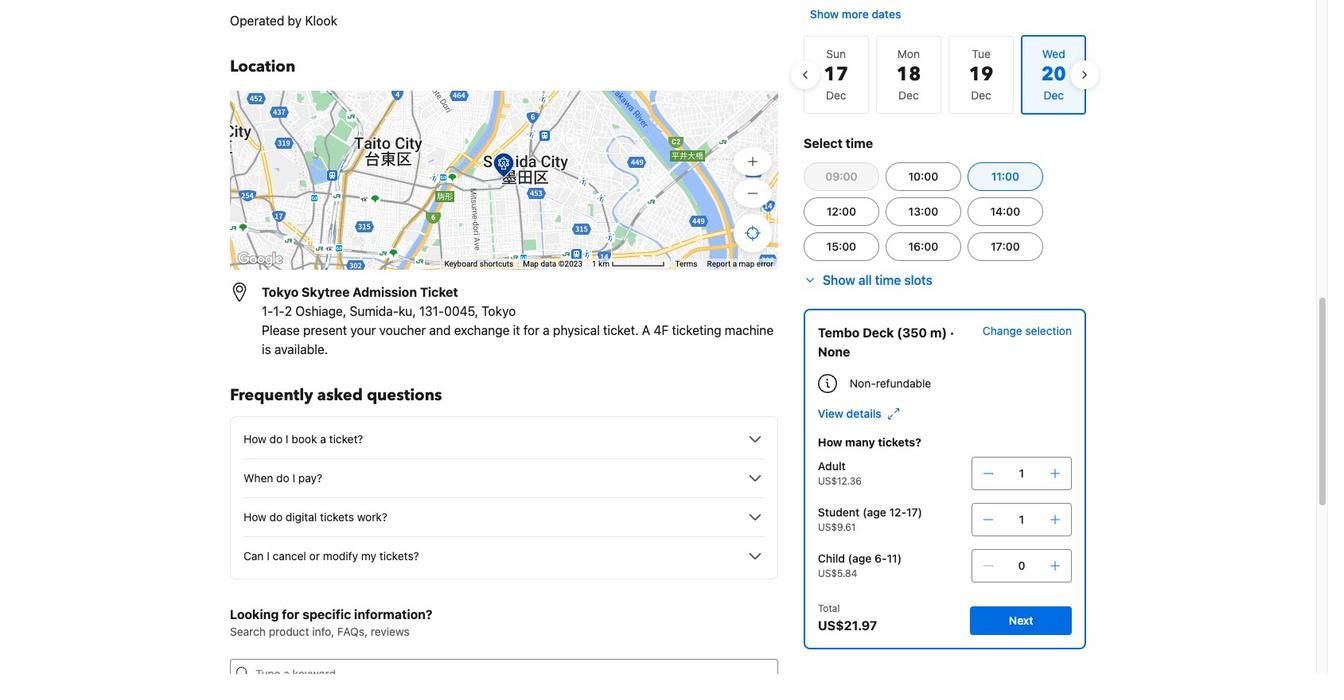 Task type: describe. For each thing, give the bounding box(es) containing it.
19
[[969, 61, 994, 88]]

questions
[[367, 384, 442, 406]]

exchange
[[454, 323, 510, 337]]

how do i book a ticket?
[[244, 432, 363, 446]]

admission
[[353, 285, 417, 299]]

keyboard shortcuts
[[445, 260, 514, 268]]

map
[[523, 260, 539, 268]]

operated
[[230, 14, 284, 28]]

information?
[[354, 607, 433, 622]]

data
[[541, 260, 557, 268]]

17:00
[[991, 240, 1020, 253]]

ku,
[[399, 304, 416, 318]]

1 vertical spatial tokyo
[[482, 304, 516, 318]]

tue
[[972, 47, 991, 60]]

tickets
[[320, 510, 354, 524]]

pay?
[[298, 471, 322, 485]]

next
[[1009, 614, 1034, 627]]

(age for 6-
[[848, 552, 872, 565]]

how do digital tickets work?
[[244, 510, 388, 524]]

error
[[757, 260, 774, 268]]

work?
[[357, 510, 388, 524]]

view details
[[818, 407, 882, 420]]

do for pay?
[[276, 471, 290, 485]]

2
[[285, 304, 292, 318]]

keyboard
[[445, 260, 478, 268]]

14:00
[[991, 205, 1021, 218]]

Type a keyword field
[[249, 659, 778, 674]]

0 horizontal spatial tokyo
[[262, 285, 299, 299]]

by
[[288, 14, 302, 28]]

it
[[513, 323, 520, 337]]

09:00
[[826, 170, 858, 183]]

1 1- from the left
[[262, 304, 273, 318]]

non-refundable
[[850, 377, 931, 390]]

adult
[[818, 459, 846, 473]]

when
[[244, 471, 273, 485]]

13:00
[[909, 205, 939, 218]]

student (age 12-17) us$9.61
[[818, 505, 923, 533]]

how for how many tickets?
[[818, 435, 843, 449]]

details
[[847, 407, 882, 420]]

show for show more dates
[[810, 7, 839, 21]]

1 for student (age 12-17)
[[1019, 513, 1025, 526]]

terms
[[675, 260, 698, 268]]

machine
[[725, 323, 774, 337]]

(age for 12-
[[863, 505, 887, 519]]

present
[[303, 323, 347, 337]]

can i cancel or modify my tickets?
[[244, 549, 419, 563]]

sumida-
[[350, 304, 399, 318]]

km
[[599, 260, 610, 268]]

dec for 19
[[971, 88, 992, 102]]

tembo deck (350 m) · none
[[818, 326, 955, 359]]

0045,
[[444, 304, 478, 318]]

show more dates
[[810, 7, 901, 21]]

sun 17 dec
[[824, 47, 849, 102]]

klook
[[305, 14, 337, 28]]

4f
[[654, 323, 669, 337]]

ticket
[[420, 285, 458, 299]]

product
[[269, 625, 309, 638]]

do for tickets
[[269, 510, 283, 524]]

oshiage,
[[295, 304, 346, 318]]

show all time slots button
[[804, 271, 933, 290]]

specific
[[303, 607, 351, 622]]

select
[[804, 136, 843, 150]]

how do i book a ticket? button
[[244, 430, 765, 449]]

dates
[[872, 7, 901, 21]]

12:00
[[827, 205, 856, 218]]

dec for 17
[[826, 88, 847, 102]]

more
[[842, 7, 869, 21]]

·
[[950, 326, 955, 340]]

us$12.36
[[818, 475, 862, 487]]

17)
[[907, 505, 923, 519]]

shortcuts
[[480, 260, 514, 268]]

0
[[1018, 559, 1026, 572]]

2 1- from the left
[[273, 304, 285, 318]]

report a map error
[[707, 260, 774, 268]]

1 km button
[[587, 259, 671, 270]]

tokyo skytree admission ticket 1-1-2 oshiage, sumida-ku, 131-0045, tokyo please present your voucher and exchange it for a physical ticket. a 4f ticketing machine is available.
[[262, 285, 774, 357]]

how for how do digital tickets work?
[[244, 510, 266, 524]]

10:00
[[909, 170, 939, 183]]

tue 19 dec
[[969, 47, 994, 102]]

please
[[262, 323, 300, 337]]

131-
[[419, 304, 444, 318]]



Task type: vqa. For each thing, say whether or not it's contained in the screenshot.
Report a map error
yes



Task type: locate. For each thing, give the bounding box(es) containing it.
do
[[269, 432, 283, 446], [276, 471, 290, 485], [269, 510, 283, 524]]

(age inside child (age 6-11) us$5.84
[[848, 552, 872, 565]]

ticket.
[[603, 323, 639, 337]]

when do i pay? button
[[244, 469, 765, 488]]

report
[[707, 260, 731, 268]]

dec for 18
[[899, 88, 919, 102]]

time inside button
[[875, 273, 901, 287]]

region
[[791, 29, 1099, 121]]

can
[[244, 549, 264, 563]]

2 dec from the left
[[899, 88, 919, 102]]

show more dates button
[[804, 0, 908, 29]]

m)
[[930, 326, 947, 340]]

1 horizontal spatial time
[[875, 273, 901, 287]]

1- left 2 at the left
[[262, 304, 273, 318]]

1 vertical spatial i
[[293, 471, 295, 485]]

next button
[[971, 607, 1072, 635]]

dec
[[826, 88, 847, 102], [899, 88, 919, 102], [971, 88, 992, 102]]

ticketing
[[672, 323, 722, 337]]

1 horizontal spatial a
[[543, 323, 550, 337]]

do right when at the bottom of page
[[276, 471, 290, 485]]

none
[[818, 345, 851, 359]]

12-
[[889, 505, 907, 519]]

1 vertical spatial 1
[[1019, 466, 1025, 480]]

tokyo up exchange
[[482, 304, 516, 318]]

dec inside tue 19 dec
[[971, 88, 992, 102]]

dec down 17
[[826, 88, 847, 102]]

slots
[[905, 273, 933, 287]]

adult us$12.36
[[818, 459, 862, 487]]

how up adult
[[818, 435, 843, 449]]

3 dec from the left
[[971, 88, 992, 102]]

for right 'it'
[[524, 323, 540, 337]]

asked
[[317, 384, 363, 406]]

i left book
[[286, 432, 289, 446]]

0 horizontal spatial i
[[267, 549, 270, 563]]

looking for specific information? search product info, faqs, reviews
[[230, 607, 433, 638]]

15:00
[[827, 240, 857, 253]]

0 vertical spatial tokyo
[[262, 285, 299, 299]]

0 vertical spatial (age
[[863, 505, 887, 519]]

child
[[818, 552, 845, 565]]

2 horizontal spatial dec
[[971, 88, 992, 102]]

us$5.84
[[818, 568, 858, 579]]

location
[[230, 56, 296, 77]]

keyboard shortcuts button
[[445, 259, 514, 270]]

tokyo up 2 at the left
[[262, 285, 299, 299]]

dec down 18
[[899, 88, 919, 102]]

(age left 12-
[[863, 505, 887, 519]]

0 vertical spatial tickets?
[[878, 435, 922, 449]]

map data ©2023
[[523, 260, 583, 268]]

0 vertical spatial 1
[[592, 260, 597, 268]]

0 horizontal spatial a
[[320, 432, 326, 446]]

1 horizontal spatial for
[[524, 323, 540, 337]]

11)
[[887, 552, 902, 565]]

1 vertical spatial tickets?
[[379, 549, 419, 563]]

tickets? inside 'can i cancel or modify my tickets?' dropdown button
[[379, 549, 419, 563]]

0 vertical spatial show
[[810, 7, 839, 21]]

refundable
[[876, 377, 931, 390]]

mon
[[898, 47, 920, 60]]

0 vertical spatial i
[[286, 432, 289, 446]]

2 horizontal spatial a
[[733, 260, 737, 268]]

your
[[351, 323, 376, 337]]

change selection link
[[983, 323, 1072, 361]]

time
[[846, 136, 873, 150], [875, 273, 901, 287]]

terms link
[[675, 260, 698, 268]]

1 vertical spatial show
[[823, 273, 856, 287]]

1 dec from the left
[[826, 88, 847, 102]]

show inside 'show all time slots' button
[[823, 273, 856, 287]]

0 vertical spatial time
[[846, 136, 873, 150]]

change
[[983, 324, 1023, 337]]

0 vertical spatial for
[[524, 323, 540, 337]]

deck
[[863, 326, 894, 340]]

map region
[[230, 91, 778, 270]]

is
[[262, 342, 271, 357]]

view details link
[[818, 406, 899, 422]]

show all time slots
[[823, 273, 933, 287]]

how up 'can'
[[244, 510, 266, 524]]

dec inside sun 17 dec
[[826, 88, 847, 102]]

1 horizontal spatial dec
[[899, 88, 919, 102]]

frequently
[[230, 384, 313, 406]]

search
[[230, 625, 266, 638]]

total
[[818, 603, 840, 614]]

i inside dropdown button
[[267, 549, 270, 563]]

info,
[[312, 625, 334, 638]]

reviews
[[371, 625, 410, 638]]

1
[[592, 260, 597, 268], [1019, 466, 1025, 480], [1019, 513, 1025, 526]]

1 horizontal spatial tickets?
[[878, 435, 922, 449]]

(age inside student (age 12-17) us$9.61
[[863, 505, 887, 519]]

do left book
[[269, 432, 283, 446]]

1 vertical spatial a
[[543, 323, 550, 337]]

a right book
[[320, 432, 326, 446]]

0 horizontal spatial tickets?
[[379, 549, 419, 563]]

0 horizontal spatial dec
[[826, 88, 847, 102]]

cancel
[[273, 549, 306, 563]]

report a map error link
[[707, 260, 774, 268]]

faqs,
[[337, 625, 368, 638]]

2 horizontal spatial i
[[293, 471, 295, 485]]

voucher
[[379, 323, 426, 337]]

a right 'it'
[[543, 323, 550, 337]]

1 horizontal spatial tokyo
[[482, 304, 516, 318]]

how for how do i book a ticket?
[[244, 432, 266, 446]]

1 vertical spatial for
[[282, 607, 300, 622]]

11:00
[[992, 170, 1020, 183]]

show left more
[[810, 7, 839, 21]]

how up when at the bottom of page
[[244, 432, 266, 446]]

a
[[733, 260, 737, 268], [543, 323, 550, 337], [320, 432, 326, 446]]

0 vertical spatial do
[[269, 432, 283, 446]]

a inside tokyo skytree admission ticket 1-1-2 oshiage, sumida-ku, 131-0045, tokyo please present your voucher and exchange it for a physical ticket. a 4f ticketing machine is available.
[[543, 323, 550, 337]]

for
[[524, 323, 540, 337], [282, 607, 300, 622]]

change selection
[[983, 324, 1072, 337]]

0 horizontal spatial time
[[846, 136, 873, 150]]

how many tickets?
[[818, 435, 922, 449]]

(age left 6- at the bottom of the page
[[848, 552, 872, 565]]

i right 'can'
[[267, 549, 270, 563]]

1 inside button
[[592, 260, 597, 268]]

1- up please
[[273, 304, 285, 318]]

map
[[739, 260, 755, 268]]

show left all
[[823, 273, 856, 287]]

looking
[[230, 607, 279, 622]]

sun
[[827, 47, 846, 60]]

2 vertical spatial i
[[267, 549, 270, 563]]

©2023
[[559, 260, 583, 268]]

tickets? right my
[[379, 549, 419, 563]]

tickets? right 'many'
[[878, 435, 922, 449]]

do for book
[[269, 432, 283, 446]]

time right all
[[875, 273, 901, 287]]

2 vertical spatial 1
[[1019, 513, 1025, 526]]

i for book
[[286, 432, 289, 446]]

skytree
[[302, 285, 350, 299]]

many
[[845, 435, 875, 449]]

1 vertical spatial (age
[[848, 552, 872, 565]]

a inside dropdown button
[[320, 432, 326, 446]]

1 vertical spatial time
[[875, 273, 901, 287]]

for up product
[[282, 607, 300, 622]]

18
[[897, 61, 921, 88]]

available.
[[275, 342, 328, 357]]

0 vertical spatial a
[[733, 260, 737, 268]]

dec down "19"
[[971, 88, 992, 102]]

view
[[818, 407, 844, 420]]

book
[[292, 432, 317, 446]]

a
[[642, 323, 650, 337]]

2 vertical spatial do
[[269, 510, 283, 524]]

or
[[309, 549, 320, 563]]

us$21.97
[[818, 618, 877, 633]]

operated by klook
[[230, 14, 337, 28]]

show inside 'show more dates' button
[[810, 7, 839, 21]]

us$9.61
[[818, 521, 856, 533]]

a left the map
[[733, 260, 737, 268]]

i
[[286, 432, 289, 446], [293, 471, 295, 485], [267, 549, 270, 563]]

for inside tokyo skytree admission ticket 1-1-2 oshiage, sumida-ku, 131-0045, tokyo please present your voucher and exchange it for a physical ticket. a 4f ticketing machine is available.
[[524, 323, 540, 337]]

6-
[[875, 552, 887, 565]]

non-
[[850, 377, 876, 390]]

google image
[[234, 249, 287, 270]]

2 vertical spatial a
[[320, 432, 326, 446]]

do left the 'digital'
[[269, 510, 283, 524]]

1 vertical spatial do
[[276, 471, 290, 485]]

0 horizontal spatial for
[[282, 607, 300, 622]]

i left pay?
[[293, 471, 295, 485]]

tembo
[[818, 326, 860, 340]]

i for pay?
[[293, 471, 295, 485]]

1 horizontal spatial i
[[286, 432, 289, 446]]

selection
[[1026, 324, 1072, 337]]

digital
[[286, 510, 317, 524]]

select time
[[804, 136, 873, 150]]

region containing 17
[[791, 29, 1099, 121]]

show for show all time slots
[[823, 273, 856, 287]]

can i cancel or modify my tickets? button
[[244, 547, 765, 566]]

time right the select on the top of the page
[[846, 136, 873, 150]]

1 for adult
[[1019, 466, 1025, 480]]

for inside looking for specific information? search product info, faqs, reviews
[[282, 607, 300, 622]]

dec inside the mon 18 dec
[[899, 88, 919, 102]]

when do i pay?
[[244, 471, 322, 485]]



